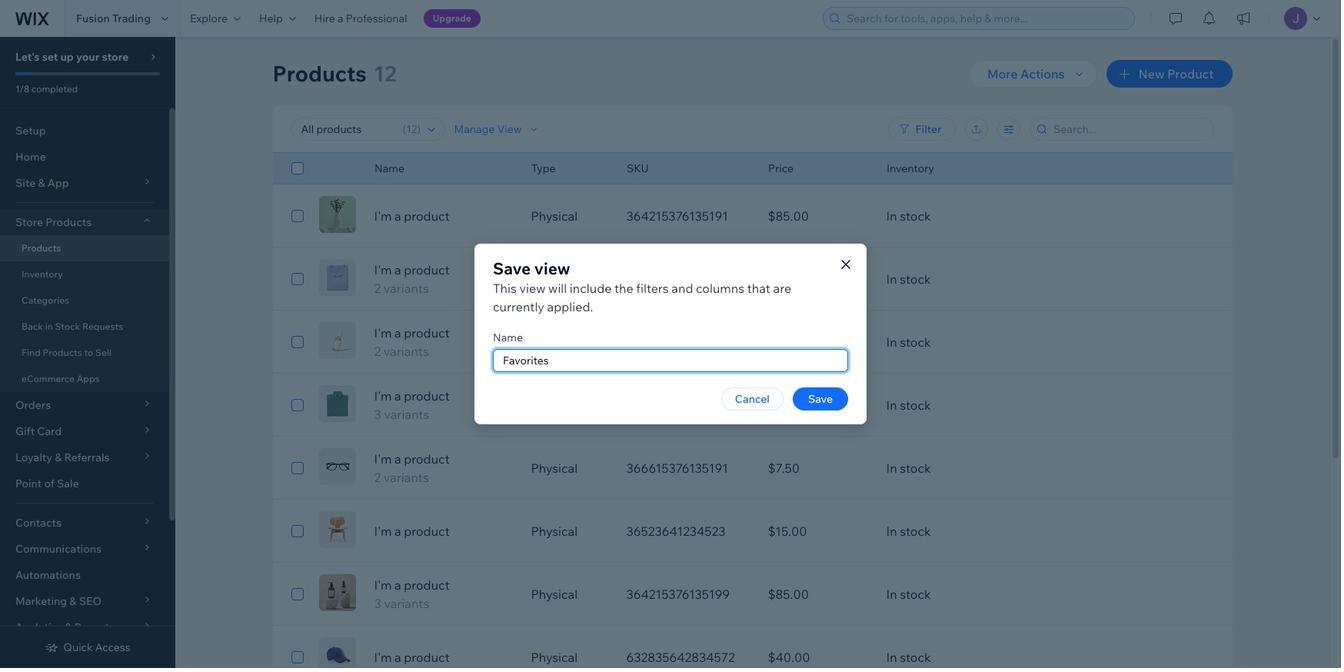 Task type: describe. For each thing, give the bounding box(es) containing it.
2 i'm from the top
[[374, 262, 392, 278]]

are
[[774, 281, 792, 296]]

i'm a product for 36523641234523
[[374, 524, 450, 539]]

save view this view will include the filters and columns that are currently applied.
[[493, 259, 792, 315]]

of
[[44, 477, 55, 491]]

in stock link for 36523641234523
[[878, 513, 1168, 550]]

)
[[417, 122, 421, 136]]

in stock for 217537123517253
[[887, 398, 932, 413]]

upgrade button
[[424, 9, 481, 28]]

$25.00
[[768, 398, 809, 413]]

i'm a product 2 variants for 364215375135191
[[374, 262, 450, 296]]

364115376135191
[[627, 335, 728, 350]]

and
[[672, 281, 694, 296]]

quick access
[[63, 641, 131, 655]]

products down hire
[[273, 60, 367, 87]]

in for 217537123517253
[[887, 398, 898, 413]]

physical for 364215376135191
[[531, 209, 578, 224]]

0 vertical spatial view
[[535, 259, 571, 279]]

physical link for 366615376135191
[[522, 450, 617, 487]]

$15.00 link
[[759, 513, 878, 550]]

in stock link for 364115376135191
[[878, 324, 1168, 361]]

366615376135191
[[627, 461, 729, 476]]

$85.00 link for 364215376135199
[[759, 576, 878, 613]]

store products
[[15, 215, 92, 229]]

$20.00 link
[[759, 261, 878, 298]]

in stock for 632835642834572
[[887, 650, 932, 666]]

364215376135199 link
[[617, 576, 759, 613]]

products up the ecommerce apps
[[43, 347, 82, 359]]

cancel button
[[722, 388, 784, 411]]

trading
[[112, 12, 151, 25]]

store
[[15, 215, 43, 229]]

ecommerce
[[22, 373, 75, 385]]

Name field
[[499, 350, 843, 372]]

6 product from the top
[[404, 524, 450, 539]]

4 product from the top
[[404, 389, 450, 404]]

in stock for 364215376135191
[[887, 209, 932, 224]]

36523641234523
[[627, 524, 726, 539]]

point of sale
[[15, 477, 79, 491]]

physical link for 364115376135191
[[522, 324, 617, 361]]

applied.
[[548, 299, 594, 315]]

variants for 364115376135191
[[384, 344, 429, 359]]

hire
[[315, 12, 335, 25]]

physical for 364215375135191
[[531, 272, 578, 287]]

( 12 )
[[402, 122, 421, 136]]

ecommerce apps
[[22, 373, 100, 385]]

quick
[[63, 641, 93, 655]]

include
[[570, 281, 612, 296]]

stock
[[55, 321, 80, 332]]

in for 364215376135199
[[887, 587, 898, 602]]

back in stock requests
[[22, 321, 123, 332]]

364215376135199
[[627, 587, 730, 602]]

in stock for 364215375135191
[[887, 272, 932, 287]]

filters
[[637, 281, 669, 296]]

i'm a product 3 variants for 217537123517253
[[374, 389, 450, 422]]

physical link for 364215376135191
[[522, 198, 617, 235]]

stock for 364215376135191
[[900, 209, 932, 224]]

7 i'm from the top
[[374, 578, 392, 593]]

variants for 366615376135191
[[384, 470, 429, 486]]

$7.50
[[768, 461, 800, 476]]

8 i'm from the top
[[374, 650, 392, 666]]

home link
[[0, 144, 169, 170]]

in stock for 364215376135199
[[887, 587, 932, 602]]

access
[[95, 641, 131, 655]]

0 vertical spatial name
[[374, 162, 404, 175]]

professional
[[346, 12, 408, 25]]

automations link
[[0, 562, 169, 589]]

3 for 217537123517253
[[374, 407, 381, 422]]

364215375135191 link
[[617, 261, 759, 298]]

5 product from the top
[[404, 452, 450, 467]]

364215375135191
[[627, 272, 729, 287]]

explore
[[190, 12, 228, 25]]

quick access button
[[45, 641, 131, 655]]

1 horizontal spatial name
[[493, 331, 523, 345]]

in stock for 36523641234523
[[887, 524, 932, 539]]

hire a professional link
[[305, 0, 417, 37]]

$20.00
[[768, 272, 809, 287]]

sale
[[57, 477, 79, 491]]

stock for 632835642834572
[[900, 650, 932, 666]]

3 product from the top
[[404, 325, 450, 341]]

find products to sell
[[22, 347, 112, 359]]

7 product from the top
[[404, 578, 450, 593]]

366615376135191 link
[[617, 450, 759, 487]]

physical for 632835642834572
[[531, 650, 578, 666]]

your
[[76, 50, 99, 64]]

setup link
[[0, 118, 169, 144]]

physical for 366615376135191
[[531, 461, 578, 476]]

point
[[15, 477, 42, 491]]

this
[[493, 281, 517, 296]]

fusion
[[76, 12, 110, 25]]

will
[[549, 281, 567, 296]]

set
[[42, 50, 58, 64]]

in stock for 364115376135191
[[887, 335, 932, 350]]

$85.00 link for 364215376135191
[[759, 198, 878, 235]]

1 vertical spatial view
[[520, 281, 546, 296]]

products link
[[0, 235, 169, 262]]

to
[[84, 347, 93, 359]]

sell
[[95, 347, 112, 359]]

1 product from the top
[[404, 209, 450, 224]]

in stock link for 364215375135191
[[878, 261, 1168, 298]]

products down "store"
[[22, 242, 61, 254]]

Unsaved view field
[[297, 118, 398, 140]]

217537123517253
[[627, 398, 728, 413]]

physical for 364215376135199
[[531, 587, 578, 602]]

store products button
[[0, 209, 169, 235]]

categories link
[[0, 288, 169, 314]]

physical for 36523641234523
[[531, 524, 578, 539]]

i'm a product for 364215376135191
[[374, 209, 450, 224]]

in for 364215376135191
[[887, 209, 898, 224]]

(
[[402, 122, 406, 136]]

back
[[22, 321, 43, 332]]

in for 364215375135191
[[887, 272, 898, 287]]

home
[[15, 150, 46, 164]]

in
[[45, 321, 53, 332]]

i'm a product for 632835642834572
[[374, 650, 450, 666]]

let's set up your store
[[15, 50, 129, 64]]

$40.00
[[768, 650, 811, 666]]

up
[[60, 50, 74, 64]]

2 for 366615376135191
[[374, 470, 381, 486]]



Task type: locate. For each thing, give the bounding box(es) containing it.
requests
[[82, 321, 123, 332]]

4 in stock from the top
[[887, 398, 932, 413]]

6 physical link from the top
[[522, 576, 617, 613]]

i'm a product link for 364215376135191
[[365, 207, 522, 225]]

6 stock from the top
[[900, 524, 932, 539]]

cancel
[[735, 392, 770, 406]]

inventory down filter 'button'
[[887, 162, 934, 175]]

i'm a product link for 632835642834572
[[365, 649, 522, 667]]

i'm a product link for 36523641234523
[[365, 522, 522, 541]]

3 in stock link from the top
[[878, 324, 1168, 361]]

4 physical link from the top
[[522, 450, 617, 487]]

6 physical from the top
[[531, 587, 578, 602]]

1 vertical spatial i'm a product 3 variants
[[374, 578, 450, 612]]

2 i'm a product link from the top
[[365, 522, 522, 541]]

4 stock from the top
[[900, 398, 932, 413]]

1 vertical spatial save
[[809, 392, 833, 406]]

in for 632835642834572
[[887, 650, 898, 666]]

632835642834572
[[627, 650, 735, 666]]

$15.00
[[768, 524, 808, 539]]

2 vertical spatial 2
[[374, 470, 381, 486]]

let's
[[15, 50, 40, 64]]

upgrade
[[433, 12, 472, 24]]

0 vertical spatial save
[[493, 259, 531, 279]]

hire a professional
[[315, 12, 408, 25]]

view
[[535, 259, 571, 279], [520, 281, 546, 296]]

3 in stock from the top
[[887, 335, 932, 350]]

1 in stock from the top
[[887, 209, 932, 224]]

3 physical link from the top
[[522, 324, 617, 361]]

1 i'm a product 2 variants from the top
[[374, 262, 450, 296]]

currently
[[493, 299, 545, 315]]

$85.00 for 364215376135191
[[768, 209, 809, 224]]

variants
[[384, 281, 429, 296], [384, 344, 429, 359], [384, 407, 430, 422], [384, 470, 429, 486], [384, 596, 430, 612]]

in for 36523641234523
[[887, 524, 898, 539]]

2 in stock from the top
[[887, 272, 932, 287]]

7 physical from the top
[[531, 650, 578, 666]]

None checkbox
[[291, 270, 304, 289], [291, 333, 304, 352], [291, 522, 304, 541], [291, 270, 304, 289], [291, 333, 304, 352], [291, 522, 304, 541]]

setup
[[15, 124, 46, 138]]

sidebar element
[[0, 37, 175, 669]]

8 stock from the top
[[900, 650, 932, 666]]

stock for 366615376135191
[[900, 461, 932, 476]]

2 vertical spatial i'm a product link
[[365, 649, 522, 667]]

completed
[[32, 83, 78, 95]]

stock for 364215376135199
[[900, 587, 932, 602]]

$7.50 link
[[759, 450, 878, 487]]

8 in from the top
[[887, 650, 898, 666]]

save right $25.00
[[809, 392, 833, 406]]

products inside dropdown button
[[46, 215, 92, 229]]

1 physical from the top
[[531, 209, 578, 224]]

1 2 from the top
[[374, 281, 381, 296]]

7 stock from the top
[[900, 587, 932, 602]]

2 $85.00 from the top
[[768, 587, 809, 602]]

filter button
[[888, 118, 956, 141]]

stock
[[900, 209, 932, 224], [900, 272, 932, 287], [900, 335, 932, 350], [900, 398, 932, 413], [900, 461, 932, 476], [900, 524, 932, 539], [900, 587, 932, 602], [900, 650, 932, 666]]

in stock link for 364215376135191
[[878, 198, 1168, 235]]

filter
[[916, 122, 942, 136]]

in stock link for 217537123517253
[[878, 387, 1168, 424]]

i'm a product
[[374, 209, 450, 224], [374, 524, 450, 539], [374, 650, 450, 666]]

physical link for 364215376135199
[[522, 576, 617, 613]]

0 vertical spatial i'm a product 2 variants
[[374, 262, 450, 296]]

1 vertical spatial i'm a product link
[[365, 522, 522, 541]]

12 for products 12
[[374, 60, 397, 87]]

3 i'm a product from the top
[[374, 650, 450, 666]]

a
[[338, 12, 344, 25], [395, 209, 401, 224], [395, 262, 401, 278], [395, 325, 401, 341], [395, 389, 401, 404], [395, 452, 401, 467], [395, 524, 401, 539], [395, 578, 401, 593], [395, 650, 401, 666]]

0 vertical spatial $85.00 link
[[759, 198, 878, 235]]

8 in stock link from the top
[[878, 639, 1168, 669]]

None checkbox
[[291, 159, 304, 178], [291, 207, 304, 225], [291, 396, 304, 415], [291, 459, 304, 478], [291, 586, 304, 604], [291, 649, 304, 667], [291, 159, 304, 178], [291, 207, 304, 225], [291, 396, 304, 415], [291, 459, 304, 478], [291, 586, 304, 604], [291, 649, 304, 667]]

help
[[259, 12, 283, 25]]

6 in from the top
[[887, 524, 898, 539]]

1/8
[[15, 83, 30, 95]]

1 vertical spatial i'm a product 2 variants
[[374, 325, 450, 359]]

7 in stock from the top
[[887, 587, 932, 602]]

2 i'm a product 2 variants from the top
[[374, 325, 450, 359]]

12 down professional
[[374, 60, 397, 87]]

physical link for 364215375135191
[[522, 261, 617, 298]]

back in stock requests link
[[0, 314, 169, 340]]

2 2 from the top
[[374, 344, 381, 359]]

5 physical link from the top
[[522, 513, 617, 550]]

$25.00 link
[[759, 387, 878, 424]]

in stock
[[887, 209, 932, 224], [887, 272, 932, 287], [887, 335, 932, 350], [887, 398, 932, 413], [887, 461, 932, 476], [887, 524, 932, 539], [887, 587, 932, 602], [887, 650, 932, 666]]

3 physical from the top
[[531, 335, 578, 350]]

1 horizontal spatial 12
[[406, 122, 417, 136]]

stock for 364115376135191
[[900, 335, 932, 350]]

2 in stock link from the top
[[878, 261, 1168, 298]]

in for 366615376135191
[[887, 461, 898, 476]]

find
[[22, 347, 41, 359]]

3 for 364215376135199
[[374, 596, 381, 612]]

find products to sell link
[[0, 340, 169, 366]]

2 physical from the top
[[531, 272, 578, 287]]

$85.00 down price on the right top of page
[[768, 209, 809, 224]]

in stock link for 632835642834572
[[878, 639, 1168, 669]]

2 i'm a product 3 variants from the top
[[374, 578, 450, 612]]

36523641234523 link
[[617, 513, 759, 550]]

0 vertical spatial $85.00
[[768, 209, 809, 224]]

12
[[374, 60, 397, 87], [406, 122, 417, 136]]

products 12
[[273, 60, 397, 87]]

2 for 364215375135191
[[374, 281, 381, 296]]

inventory inside sidebar element
[[22, 269, 63, 280]]

type
[[531, 162, 556, 175]]

0 vertical spatial 12
[[374, 60, 397, 87]]

fusion trading
[[76, 12, 151, 25]]

0 horizontal spatial inventory
[[22, 269, 63, 280]]

physical for 364115376135191
[[531, 335, 578, 350]]

2
[[374, 281, 381, 296], [374, 344, 381, 359], [374, 470, 381, 486]]

4 in stock link from the top
[[878, 387, 1168, 424]]

in stock link for 366615376135191
[[878, 450, 1168, 487]]

in stock for 366615376135191
[[887, 461, 932, 476]]

3 2 from the top
[[374, 470, 381, 486]]

0 horizontal spatial save
[[493, 259, 531, 279]]

1 i'm a product from the top
[[374, 209, 450, 224]]

save inside save button
[[809, 392, 833, 406]]

1 $85.00 link from the top
[[759, 198, 878, 235]]

0 vertical spatial 2
[[374, 281, 381, 296]]

Search... field
[[1049, 118, 1209, 140]]

0 vertical spatial i'm a product
[[374, 209, 450, 224]]

in stock link for 364215376135199
[[878, 576, 1168, 613]]

1 stock from the top
[[900, 209, 932, 224]]

save up the this at the left top
[[493, 259, 531, 279]]

4 i'm from the top
[[374, 389, 392, 404]]

$85.00 link up $40.00 link
[[759, 576, 878, 613]]

automations
[[15, 569, 81, 582]]

2 3 from the top
[[374, 596, 381, 612]]

1 vertical spatial 3
[[374, 596, 381, 612]]

stock for 217537123517253
[[900, 398, 932, 413]]

the
[[615, 281, 634, 296]]

3 in from the top
[[887, 335, 898, 350]]

i'm a product 3 variants
[[374, 389, 450, 422], [374, 578, 450, 612]]

0 vertical spatial i'm a product 3 variants
[[374, 389, 450, 422]]

store
[[102, 50, 129, 64]]

1 vertical spatial $85.00
[[768, 587, 809, 602]]

1 physical link from the top
[[522, 198, 617, 235]]

variants for 217537123517253
[[384, 407, 430, 422]]

Search for tools, apps, help & more... field
[[843, 8, 1130, 29]]

8 in stock from the top
[[887, 650, 932, 666]]

stock for 364215375135191
[[900, 272, 932, 287]]

1 horizontal spatial inventory
[[887, 162, 934, 175]]

364115376135191 link
[[617, 324, 759, 361]]

$10.00 link
[[759, 324, 878, 361]]

2 $85.00 link from the top
[[759, 576, 878, 613]]

view up will
[[535, 259, 571, 279]]

1 i'm a product 3 variants from the top
[[374, 389, 450, 422]]

point of sale link
[[0, 471, 169, 497]]

categories
[[22, 295, 69, 306]]

12 right unsaved view field
[[406, 122, 417, 136]]

0 vertical spatial i'm a product link
[[365, 207, 522, 225]]

that
[[748, 281, 771, 296]]

2 stock from the top
[[900, 272, 932, 287]]

8 product from the top
[[404, 650, 450, 666]]

products
[[273, 60, 367, 87], [46, 215, 92, 229], [22, 242, 61, 254], [43, 347, 82, 359]]

$85.00 link down price on the right top of page
[[759, 198, 878, 235]]

1 in from the top
[[887, 209, 898, 224]]

price
[[768, 162, 794, 175]]

sku
[[627, 162, 649, 175]]

in stock link
[[878, 198, 1168, 235], [878, 261, 1168, 298], [878, 324, 1168, 361], [878, 387, 1168, 424], [878, 450, 1168, 487], [878, 513, 1168, 550], [878, 576, 1168, 613], [878, 639, 1168, 669]]

4 physical from the top
[[531, 461, 578, 476]]

2 product from the top
[[404, 262, 450, 278]]

1 vertical spatial name
[[493, 331, 523, 345]]

1 vertical spatial inventory
[[22, 269, 63, 280]]

2 vertical spatial i'm a product
[[374, 650, 450, 666]]

6 in stock link from the top
[[878, 513, 1168, 550]]

5 in stock link from the top
[[878, 450, 1168, 487]]

12 for ( 12 )
[[406, 122, 417, 136]]

6 in stock from the top
[[887, 524, 932, 539]]

632835642834572 link
[[617, 639, 759, 669]]

product
[[404, 209, 450, 224], [404, 262, 450, 278], [404, 325, 450, 341], [404, 389, 450, 404], [404, 452, 450, 467], [404, 524, 450, 539], [404, 578, 450, 593], [404, 650, 450, 666]]

5 physical from the top
[[531, 524, 578, 539]]

3 i'm a product 2 variants from the top
[[374, 452, 450, 486]]

364215376135191
[[627, 209, 729, 224]]

1 vertical spatial $85.00 link
[[759, 576, 878, 613]]

name
[[374, 162, 404, 175], [493, 331, 523, 345]]

save button
[[793, 388, 849, 411]]

2 vertical spatial i'm a product 2 variants
[[374, 452, 450, 486]]

4 in from the top
[[887, 398, 898, 413]]

$85.00 up $40.00
[[768, 587, 809, 602]]

variants for 364215376135199
[[384, 596, 430, 612]]

name down currently
[[493, 331, 523, 345]]

$85.00 link
[[759, 198, 878, 235], [759, 576, 878, 613]]

stock for 36523641234523
[[900, 524, 932, 539]]

1 vertical spatial 12
[[406, 122, 417, 136]]

6 i'm from the top
[[374, 524, 392, 539]]

364215376135191 link
[[617, 198, 759, 235]]

$10.00
[[768, 335, 808, 350]]

5 in from the top
[[887, 461, 898, 476]]

5 stock from the top
[[900, 461, 932, 476]]

0 horizontal spatial name
[[374, 162, 404, 175]]

columns
[[696, 281, 745, 296]]

3 i'm a product link from the top
[[365, 649, 522, 667]]

save
[[493, 259, 531, 279], [809, 392, 833, 406]]

in for 364115376135191
[[887, 335, 898, 350]]

5 i'm from the top
[[374, 452, 392, 467]]

ecommerce apps link
[[0, 366, 169, 392]]

i'm a product 2 variants for 366615376135191
[[374, 452, 450, 486]]

7 in stock link from the top
[[878, 576, 1168, 613]]

1 3 from the top
[[374, 407, 381, 422]]

save inside the save view this view will include the filters and columns that are currently applied.
[[493, 259, 531, 279]]

in
[[887, 209, 898, 224], [887, 272, 898, 287], [887, 335, 898, 350], [887, 398, 898, 413], [887, 461, 898, 476], [887, 524, 898, 539], [887, 587, 898, 602], [887, 650, 898, 666]]

physical link for 632835642834572
[[522, 639, 617, 669]]

1/8 completed
[[15, 83, 78, 95]]

inventory link
[[0, 262, 169, 288]]

0 horizontal spatial 12
[[374, 60, 397, 87]]

1 in stock link from the top
[[878, 198, 1168, 235]]

7 physical link from the top
[[522, 639, 617, 669]]

a inside hire a professional link
[[338, 12, 344, 25]]

2 i'm a product from the top
[[374, 524, 450, 539]]

help button
[[250, 0, 305, 37]]

1 horizontal spatial save
[[809, 392, 833, 406]]

0 vertical spatial inventory
[[887, 162, 934, 175]]

save for save
[[809, 392, 833, 406]]

save for save view this view will include the filters and columns that are currently applied.
[[493, 259, 531, 279]]

2 in from the top
[[887, 272, 898, 287]]

$85.00 for 364215376135199
[[768, 587, 809, 602]]

3 i'm from the top
[[374, 325, 392, 341]]

2 for 364115376135191
[[374, 344, 381, 359]]

1 i'm from the top
[[374, 209, 392, 224]]

1 $85.00 from the top
[[768, 209, 809, 224]]

view up currently
[[520, 281, 546, 296]]

$40.00 link
[[759, 639, 878, 669]]

apps
[[77, 373, 100, 385]]

i'm a product 2 variants for 364115376135191
[[374, 325, 450, 359]]

inventory up categories
[[22, 269, 63, 280]]

i'm a product 3 variants for 364215376135199
[[374, 578, 450, 612]]

217537123517253 link
[[617, 387, 759, 424]]

variants for 364215375135191
[[384, 281, 429, 296]]

1 vertical spatial i'm a product
[[374, 524, 450, 539]]

3 stock from the top
[[900, 335, 932, 350]]

7 in from the top
[[887, 587, 898, 602]]

products up products link
[[46, 215, 92, 229]]

5 in stock from the top
[[887, 461, 932, 476]]

name down (
[[374, 162, 404, 175]]

1 i'm a product link from the top
[[365, 207, 522, 225]]

2 physical link from the top
[[522, 261, 617, 298]]

0 vertical spatial 3
[[374, 407, 381, 422]]

1 vertical spatial 2
[[374, 344, 381, 359]]

physical link for 36523641234523
[[522, 513, 617, 550]]



Task type: vqa. For each thing, say whether or not it's contained in the screenshot.
2nd In from the bottom
yes



